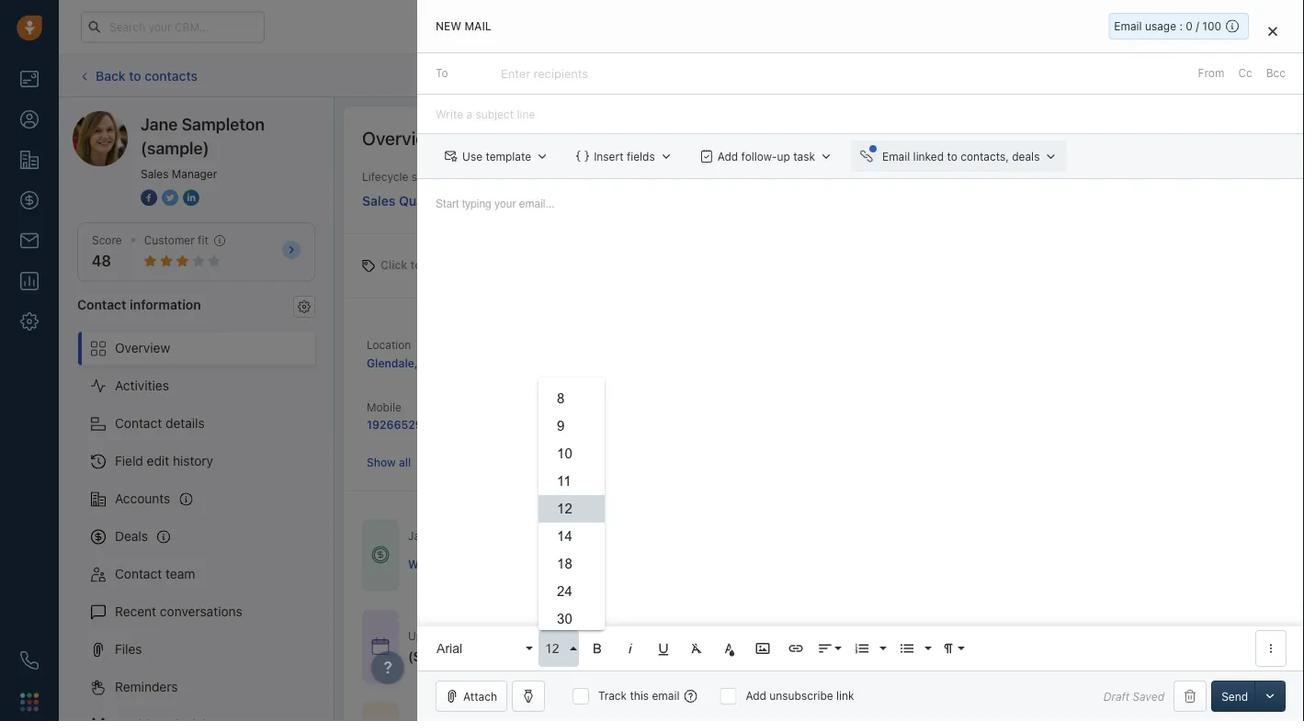 Task type: describe. For each thing, give the bounding box(es) containing it.
email for email
[[584, 69, 611, 82]]

1 2023 from the left
[[593, 630, 620, 642]]

deals inside "email linked to contacts, deals" button
[[1013, 150, 1040, 163]]

location
[[367, 338, 411, 351]]

email button
[[556, 60, 622, 91]]

at
[[795, 630, 805, 642]]

files
[[115, 642, 142, 657]]

view details
[[920, 640, 982, 653]]

contact for contact details
[[115, 416, 162, 431]]

unsubscribe
[[770, 690, 834, 703]]

all
[[399, 456, 411, 469]]

30
[[557, 612, 573, 627]]

owner
[[614, 401, 646, 414]]

deals
[[115, 529, 148, 544]]

48 button
[[92, 253, 111, 270]]

about
[[630, 649, 666, 665]]

2 nov, from the left
[[739, 630, 762, 642]]

send button
[[1212, 681, 1259, 713]]

saved
[[1133, 690, 1165, 703]]

container_wx8msf4aqz5i3rn1 image
[[371, 546, 390, 565]]

ordered list image
[[854, 641, 871, 657]]

arizona,
[[421, 357, 466, 370]]

score
[[92, 234, 122, 247]]

deal inside button
[[1182, 69, 1204, 82]]

use template button
[[436, 141, 558, 172]]

1 vertical spatial deals
[[474, 530, 502, 543]]

meeting
[[468, 649, 518, 665]]

mobile 19266529503
[[367, 401, 444, 431]]

customer fit
[[144, 234, 209, 247]]

cc
[[1239, 67, 1253, 80]]

email image
[[1123, 20, 1135, 35]]

mobile
[[367, 401, 402, 414]]

final
[[531, 649, 558, 665]]

bcc
[[1267, 67, 1286, 80]]

click
[[381, 259, 408, 272]]

8 9 10
[[557, 391, 573, 462]]

23:30
[[650, 630, 681, 642]]

to inside the back to contacts link
[[129, 68, 141, 83]]

fit
[[198, 234, 209, 247]]

18 link
[[539, 551, 605, 578]]

jane
[[141, 114, 178, 134]]

arial
[[437, 642, 463, 656]]

contacts
[[145, 68, 198, 83]]

0 vertical spatial 12
[[557, 502, 573, 517]]

send
[[1222, 690, 1249, 703]]

clear formatting image
[[689, 641, 705, 657]]

1 vertical spatial overview
[[115, 341, 170, 356]]

customize
[[1163, 131, 1218, 144]]

conversations
[[160, 605, 243, 620]]

paragraph format image
[[941, 641, 957, 657]]

insert
[[594, 150, 624, 163]]

upcoming meeting on mon 13 nov, 2023 from 23:30 to wed 15 nov, 2023 at 00:00
[[408, 630, 839, 642]]

recent
[[115, 605, 156, 620]]

glendale, arizona, usa link
[[367, 357, 492, 370]]

back to contacts link
[[77, 61, 199, 90]]

add
[[424, 259, 445, 272]]

18
[[557, 557, 573, 572]]

row containing widgetz.io (sample)
[[408, 545, 1160, 582]]

email for email usage : 0 / 100
[[1115, 20, 1142, 33]]

Write a subject line text field
[[417, 95, 1305, 133]]

sales for sales manager
[[141, 167, 169, 180]]

phone image
[[20, 652, 39, 670]]

to left wed
[[684, 630, 694, 642]]

qualified
[[399, 193, 455, 208]]

freshworks switcher image
[[20, 694, 39, 712]]

0 horizontal spatial deal
[[693, 649, 719, 665]]

up
[[777, 150, 791, 163]]

contacts,
[[961, 150, 1009, 163]]

show
[[367, 456, 396, 469]]

0
[[1186, 20, 1193, 33]]

meeting
[[464, 630, 506, 642]]

10 link
[[539, 440, 605, 468]]

email for email linked to contacts, deals
[[883, 150, 910, 163]]

new
[[436, 20, 462, 33]]

$ 5,600
[[597, 557, 638, 570]]

contact details
[[115, 416, 205, 431]]

email linked to contacts, deals
[[883, 150, 1040, 163]]

email usage : 0 / 100
[[1115, 20, 1222, 33]]

team
[[166, 567, 195, 582]]

align image
[[817, 641, 834, 657]]

1 vertical spatial (sample)
[[470, 557, 518, 570]]

jane's
[[408, 530, 442, 543]]

24
[[557, 584, 573, 599]]

lead
[[458, 193, 488, 208]]

sales qualified lead
[[362, 193, 488, 208]]

14 link
[[539, 523, 605, 551]]

fields
[[627, 150, 655, 163]]

underline (⌘u) image
[[656, 641, 672, 657]]

insert image (⌘p) image
[[755, 641, 771, 657]]

usa
[[469, 357, 492, 370]]

attach
[[463, 690, 497, 703]]

Search your CRM... text field
[[81, 11, 265, 43]]

this
[[630, 690, 649, 703]]

italic (⌘i) image
[[623, 641, 639, 657]]

0 vertical spatial overview
[[362, 127, 440, 148]]

13
[[551, 630, 563, 642]]

facebook circled image
[[141, 188, 157, 207]]

text color image
[[722, 641, 738, 657]]

sales for sales qualified lead
[[362, 193, 396, 208]]

track this email
[[598, 690, 680, 703]]

task
[[794, 150, 816, 163]]

add follow-up task
[[718, 150, 816, 163]]

link
[[837, 690, 855, 703]]

to left add
[[411, 259, 422, 272]]

application containing 8
[[417, 179, 1305, 722]]

view details link
[[911, 630, 992, 664]]

insert fields
[[594, 150, 655, 163]]

add deal
[[1158, 69, 1204, 82]]

12 link
[[539, 496, 605, 523]]

glendale,
[[367, 357, 418, 370]]



Task type: vqa. For each thing, say whether or not it's contained in the screenshot.
rightmost container_WX8MsF4aQZ5i3RN1 image
yes



Task type: locate. For each thing, give the bounding box(es) containing it.
1 horizontal spatial nov,
[[739, 630, 762, 642]]

details inside view details link
[[948, 640, 982, 653]]

1 horizontal spatial overview
[[362, 127, 440, 148]]

0 horizontal spatial sales
[[141, 167, 169, 180]]

dialog containing 8
[[417, 0, 1305, 722]]

deals
[[1013, 150, 1040, 163], [474, 530, 502, 543]]

1 vertical spatial add
[[718, 150, 739, 163]]

manager
[[172, 167, 217, 180]]

to right back
[[129, 68, 141, 83]]

application
[[417, 179, 1305, 722]]

details for contact details
[[166, 416, 205, 431]]

:
[[1180, 20, 1183, 33]]

on
[[510, 630, 523, 642]]

9 link
[[539, 413, 605, 440]]

11
[[557, 474, 572, 489]]

email left linked
[[883, 150, 910, 163]]

template
[[486, 150, 532, 163]]

score 48
[[92, 234, 122, 270]]

0 horizontal spatial 2023
[[593, 630, 620, 642]]

sales up gary
[[583, 401, 611, 414]]

12 inside dropdown button
[[545, 642, 560, 656]]

0 vertical spatial deals
[[1013, 150, 1040, 163]]

1 horizontal spatial 2023
[[765, 630, 792, 642]]

2 vertical spatial email
[[883, 150, 910, 163]]

0 horizontal spatial email
[[584, 69, 611, 82]]

customize overview
[[1163, 131, 1267, 144]]

(sample) up sales manager
[[141, 138, 209, 158]]

5,600
[[607, 557, 638, 570]]

sales down lifecycle
[[362, 193, 396, 208]]

from
[[1199, 67, 1225, 80]]

add left the from
[[1158, 69, 1178, 82]]

information
[[130, 297, 201, 312]]

contact team
[[115, 567, 195, 582]]

discussion
[[561, 649, 627, 665]]

14
[[557, 529, 573, 544]]

0 vertical spatial email
[[1115, 20, 1142, 33]]

mail
[[465, 20, 492, 33]]

contact up the recent on the bottom of the page
[[115, 567, 162, 582]]

0 vertical spatial contact
[[77, 297, 126, 312]]

add for add unsubscribe link
[[746, 690, 767, 703]]

00:00
[[808, 630, 839, 642]]

0 vertical spatial details
[[166, 416, 205, 431]]

nov,
[[566, 630, 589, 642], [739, 630, 762, 642]]

1 horizontal spatial details
[[948, 640, 982, 653]]

the
[[669, 649, 689, 665]]

customer
[[144, 234, 195, 247]]

2 horizontal spatial email
[[1115, 20, 1142, 33]]

email up insert
[[584, 69, 611, 82]]

draft saved
[[1104, 690, 1165, 703]]

contact for contact information
[[77, 297, 126, 312]]

sales manager
[[141, 167, 217, 180]]

close image
[[1269, 26, 1278, 36]]

sales owner gary orlando
[[583, 401, 655, 431]]

sales up the 'facebook circled' image
[[141, 167, 169, 180]]

sales
[[141, 167, 169, 180], [362, 193, 396, 208], [583, 401, 611, 414]]

tags
[[448, 259, 472, 272]]

location glendale, arizona, usa
[[367, 338, 492, 370]]

arial button
[[430, 631, 535, 667]]

twitter circled image
[[162, 188, 178, 207]]

11 link
[[539, 468, 605, 496]]

1 vertical spatial sales
[[362, 193, 396, 208]]

0 horizontal spatial container_wx8msf4aqz5i3rn1 image
[[371, 638, 390, 656]]

1 horizontal spatial (sample)
[[470, 557, 518, 570]]

wed
[[697, 630, 721, 642]]

track
[[598, 690, 627, 703]]

add
[[1158, 69, 1178, 82], [718, 150, 739, 163], [746, 690, 767, 703]]

add deal button
[[1130, 60, 1213, 91]]

0 vertical spatial (sample)
[[141, 138, 209, 158]]

2023
[[593, 630, 620, 642], [765, 630, 792, 642]]

widgetz.io (sample)
[[408, 557, 518, 570]]

2023 up discussion
[[593, 630, 620, 642]]

add follow-up task button
[[691, 141, 842, 172], [691, 141, 842, 172]]

phone element
[[11, 643, 48, 679]]

2 2023 from the left
[[765, 630, 792, 642]]

sales inside 'link'
[[362, 193, 396, 208]]

100
[[1203, 20, 1222, 33]]

row
[[408, 545, 1160, 582]]

(sample)
[[408, 649, 465, 665]]

0 vertical spatial sales
[[141, 167, 169, 180]]

details for view details
[[948, 640, 982, 653]]

activities
[[115, 378, 169, 394]]

0 horizontal spatial deals
[[474, 530, 502, 543]]

overview
[[1221, 131, 1267, 144]]

0 horizontal spatial (sample)
[[141, 138, 209, 158]]

1 nov, from the left
[[566, 630, 589, 642]]

nov, right 15 at bottom
[[739, 630, 762, 642]]

recent conversations
[[115, 605, 243, 620]]

details right view
[[948, 640, 982, 653]]

2 horizontal spatial add
[[1158, 69, 1178, 82]]

details
[[166, 416, 205, 431], [948, 640, 982, 653]]

from
[[623, 630, 647, 642]]

overview up the "lifecycle stage"
[[362, 127, 440, 148]]

15
[[724, 630, 736, 642]]

add inside button
[[1158, 69, 1178, 82]]

draft
[[1104, 690, 1130, 703]]

8
[[557, 391, 565, 406]]

30 link
[[539, 606, 605, 633]]

1 vertical spatial contact
[[115, 416, 162, 431]]

back to contacts
[[96, 68, 198, 83]]

unordered list image
[[899, 641, 916, 657]]

deal down 0
[[1182, 69, 1204, 82]]

12
[[557, 502, 573, 517], [545, 642, 560, 656]]

details up history
[[166, 416, 205, 431]]

contact for contact team
[[115, 567, 162, 582]]

container_wx8msf4aqz5i3rn1 image down 15 at bottom
[[721, 651, 734, 664]]

container_wx8msf4aqz5i3rn1 image left the upcoming
[[371, 638, 390, 656]]

add left follow-
[[718, 150, 739, 163]]

view
[[920, 640, 945, 653]]

(sample) down open
[[470, 557, 518, 570]]

history
[[173, 454, 213, 469]]

1 vertical spatial details
[[948, 640, 982, 653]]

1 horizontal spatial sales
[[362, 193, 396, 208]]

click to add tags
[[381, 259, 472, 272]]

2 horizontal spatial sales
[[583, 401, 611, 414]]

0 horizontal spatial details
[[166, 416, 205, 431]]

0 horizontal spatial nov,
[[566, 630, 589, 642]]

mng settings image
[[298, 300, 311, 313]]

nov, right '13'
[[566, 630, 589, 642]]

1 horizontal spatial container_wx8msf4aqz5i3rn1 image
[[721, 651, 734, 664]]

2023 left "at"
[[765, 630, 792, 642]]

0 horizontal spatial overview
[[115, 341, 170, 356]]

email
[[1115, 20, 1142, 33], [584, 69, 611, 82], [883, 150, 910, 163]]

0 vertical spatial add
[[1158, 69, 1178, 82]]

2 vertical spatial sales
[[583, 401, 611, 414]]

edit
[[147, 454, 169, 469]]

8 link
[[539, 385, 605, 413]]

follow-
[[742, 150, 777, 163]]

usage
[[1146, 20, 1177, 33]]

field edit history
[[115, 454, 213, 469]]

(sample) meeting - final discussion about the deal
[[408, 649, 719, 665]]

contact
[[77, 297, 126, 312], [115, 416, 162, 431], [115, 567, 162, 582]]

overview up activities
[[115, 341, 170, 356]]

1 vertical spatial 12
[[545, 642, 560, 656]]

show all
[[367, 456, 411, 469]]

1 vertical spatial deal
[[693, 649, 719, 665]]

0 horizontal spatial add
[[718, 150, 739, 163]]

(sample)
[[141, 138, 209, 158], [470, 557, 518, 570]]

Enter recipients text field
[[501, 59, 592, 88]]

insert link (⌘k) image
[[788, 641, 805, 657]]

contact down activities
[[115, 416, 162, 431]]

add left unsubscribe
[[746, 690, 767, 703]]

linkedin circled image
[[183, 188, 200, 207]]

(sample) inside jane sampleton (sample)
[[141, 138, 209, 158]]

deals right open
[[474, 530, 502, 543]]

1 horizontal spatial email
[[883, 150, 910, 163]]

add for add deal
[[1158, 69, 1178, 82]]

1 vertical spatial email
[[584, 69, 611, 82]]

10
[[557, 446, 573, 462]]

dialog
[[417, 0, 1305, 722]]

2 vertical spatial add
[[746, 690, 767, 703]]

email left usage
[[1115, 20, 1142, 33]]

customize overview button
[[1135, 125, 1277, 151]]

12 button
[[539, 631, 579, 667]]

deals right contacts,
[[1013, 150, 1040, 163]]

1 horizontal spatial deal
[[1182, 69, 1204, 82]]

0 vertical spatial deal
[[1182, 69, 1204, 82]]

/
[[1196, 20, 1200, 33]]

contact down 48 button
[[77, 297, 126, 312]]

overview
[[362, 127, 440, 148], [115, 341, 170, 356]]

upcoming
[[408, 630, 461, 642]]

$
[[597, 557, 604, 570]]

-
[[522, 649, 528, 665]]

1 horizontal spatial add
[[746, 690, 767, 703]]

to inside "email linked to contacts, deals" button
[[947, 150, 958, 163]]

deal down wed
[[693, 649, 719, 665]]

container_wx8msf4aqz5i3rn1 image
[[371, 638, 390, 656], [721, 651, 734, 664]]

to right linked
[[947, 150, 958, 163]]

add for add follow-up task
[[718, 150, 739, 163]]

sampleton
[[182, 114, 265, 134]]

1 horizontal spatial deals
[[1013, 150, 1040, 163]]

sales inside sales owner gary orlando
[[583, 401, 611, 414]]

2 vertical spatial contact
[[115, 567, 162, 582]]

gary
[[583, 418, 608, 431]]

email linked to contacts, deals button
[[851, 141, 1067, 172]]

48
[[92, 253, 111, 270]]



